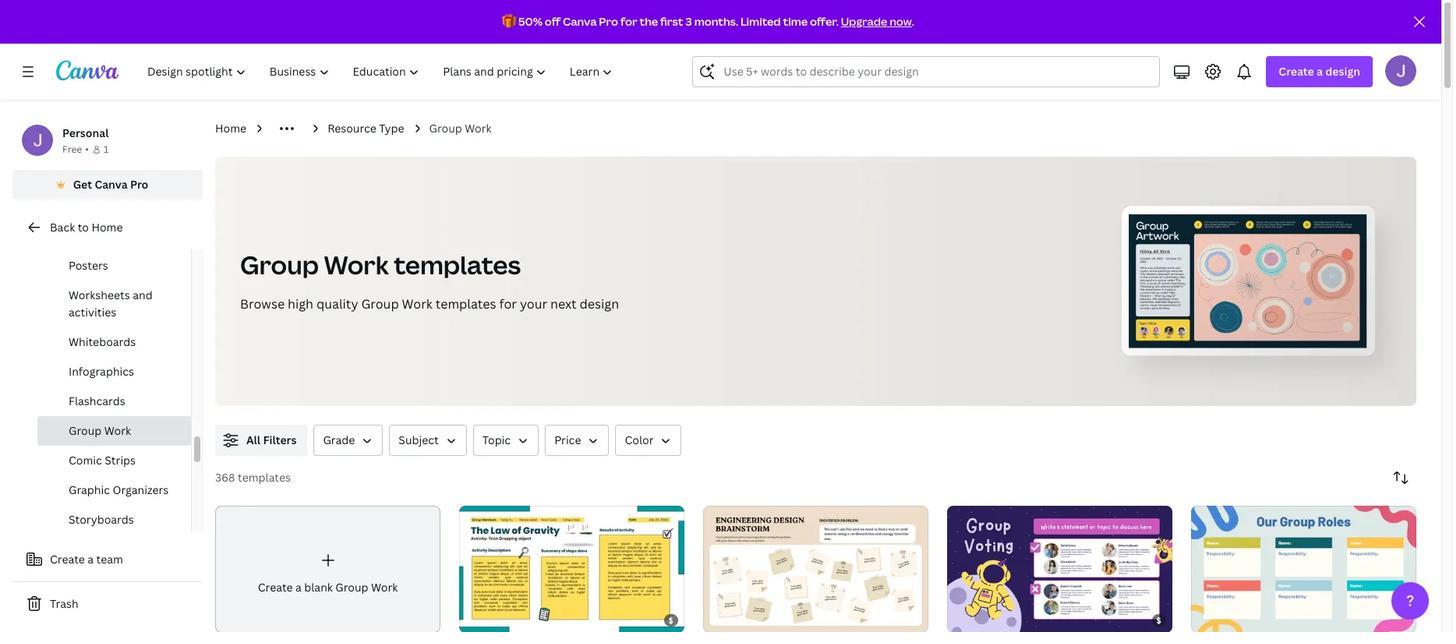 Task type: vqa. For each thing, say whether or not it's contained in the screenshot.
1's 1
yes



Task type: locate. For each thing, give the bounding box(es) containing it.
work
[[465, 121, 492, 136], [324, 248, 389, 282], [402, 296, 433, 313], [104, 424, 131, 438], [371, 581, 398, 595]]

first
[[661, 14, 684, 29]]

next
[[551, 296, 577, 313]]

1 inside 'link'
[[1203, 614, 1207, 625]]

subject button
[[389, 425, 467, 456]]

pro inside button
[[130, 177, 148, 192]]

1 horizontal spatial home
[[215, 121, 247, 136]]

for left 'the'
[[621, 14, 638, 29]]

graphic organizers
[[69, 483, 169, 498]]

0 vertical spatial 1
[[104, 143, 109, 156]]

back to home
[[50, 220, 123, 235]]

presentations link
[[37, 222, 191, 251]]

filters
[[263, 433, 297, 448]]

to
[[78, 220, 89, 235]]

.
[[912, 14, 915, 29]]

comic
[[69, 453, 102, 468]]

0 horizontal spatial a
[[88, 552, 94, 567]]

activities
[[69, 305, 116, 320]]

green yellow minimalist group work image
[[459, 506, 685, 633]]

worksheets and activities
[[69, 288, 153, 320]]

a
[[1317, 64, 1324, 79], [88, 552, 94, 567], [296, 581, 302, 595]]

flashcards
[[69, 394, 125, 409]]

browse
[[240, 296, 285, 313]]

trash link
[[12, 589, 203, 620]]

2 vertical spatial templates
[[238, 470, 291, 485]]

group work templates
[[240, 248, 521, 282]]

strips
[[105, 453, 136, 468]]

high
[[288, 296, 314, 313]]

0 horizontal spatial 1
[[104, 143, 109, 156]]

1 horizontal spatial pro
[[599, 14, 619, 29]]

design right next
[[580, 296, 619, 313]]

comic strips
[[69, 453, 136, 468]]

of
[[1210, 614, 1221, 625]]

1 vertical spatial 1
[[1203, 614, 1207, 625]]

1 horizontal spatial $
[[1157, 615, 1162, 626]]

topic button
[[473, 425, 539, 456]]

offer.
[[810, 14, 839, 29]]

pro
[[599, 14, 619, 29], [130, 177, 148, 192]]

1 horizontal spatial group work
[[429, 121, 492, 136]]

group right blank
[[336, 581, 369, 595]]

0 vertical spatial a
[[1317, 64, 1324, 79]]

group work right type
[[429, 121, 492, 136]]

2 horizontal spatial create
[[1279, 64, 1315, 79]]

a inside dropdown button
[[1317, 64, 1324, 79]]

a for design
[[1317, 64, 1324, 79]]

work inside create a blank group work element
[[371, 581, 398, 595]]

create
[[1279, 64, 1315, 79], [50, 552, 85, 567], [258, 581, 293, 595]]

1 vertical spatial a
[[88, 552, 94, 567]]

canva right "get"
[[95, 177, 128, 192]]

personal
[[62, 126, 109, 140]]

None search field
[[693, 56, 1161, 87]]

templates up browse high quality group work templates for your next design
[[394, 248, 521, 282]]

0 horizontal spatial create
[[50, 552, 85, 567]]

design left jacob simon icon
[[1326, 64, 1361, 79]]

subject
[[399, 433, 439, 448]]

1 vertical spatial templates
[[436, 296, 496, 313]]

home link
[[215, 120, 247, 137]]

0 horizontal spatial group work
[[69, 424, 131, 438]]

pro left 'the'
[[599, 14, 619, 29]]

0 horizontal spatial for
[[499, 296, 517, 313]]

$ for dark purple white and magenta playful space voting group work image
[[1157, 615, 1162, 626]]

0 horizontal spatial $
[[669, 615, 674, 626]]

3
[[686, 14, 692, 29]]

1 horizontal spatial a
[[296, 581, 302, 595]]

and
[[133, 288, 153, 303]]

create a blank group work element
[[215, 506, 441, 633]]

0 vertical spatial for
[[621, 14, 638, 29]]

0 vertical spatial home
[[215, 121, 247, 136]]

•
[[85, 143, 89, 156]]

1 horizontal spatial design
[[1326, 64, 1361, 79]]

0 horizontal spatial canva
[[95, 177, 128, 192]]

0 vertical spatial design
[[1326, 64, 1361, 79]]

color button
[[616, 425, 682, 456]]

back to home link
[[12, 212, 203, 243]]

upgrade
[[841, 14, 888, 29]]

pro up "back to home" link
[[130, 177, 148, 192]]

1 horizontal spatial 1
[[1203, 614, 1207, 625]]

$ for the green yellow minimalist group work image at the left bottom
[[669, 615, 674, 626]]

top level navigation element
[[137, 56, 627, 87]]

off
[[545, 14, 561, 29]]

0 horizontal spatial design
[[580, 296, 619, 313]]

create a design button
[[1267, 56, 1374, 87]]

trash
[[50, 597, 78, 612]]

templates down all filters button
[[238, 470, 291, 485]]

create a blank group work
[[258, 581, 398, 595]]

infographics
[[69, 364, 134, 379]]

home
[[215, 121, 247, 136], [92, 220, 123, 235]]

for
[[621, 14, 638, 29], [499, 296, 517, 313]]

2 vertical spatial create
[[258, 581, 293, 595]]

1 vertical spatial for
[[499, 296, 517, 313]]

2 $ from the left
[[1157, 615, 1162, 626]]

templates left your
[[436, 296, 496, 313]]

1 vertical spatial create
[[50, 552, 85, 567]]

create inside create a blank group work element
[[258, 581, 293, 595]]

a inside button
[[88, 552, 94, 567]]

limited
[[741, 14, 781, 29]]

engineering design stem challenge brainstorm in cream playful style image
[[704, 506, 929, 633]]

group up comic
[[69, 424, 102, 438]]

create a design
[[1279, 64, 1361, 79]]

$
[[669, 615, 674, 626], [1157, 615, 1162, 626]]

group work up 'comic strips'
[[69, 424, 131, 438]]

1 for 1 of 2
[[1203, 614, 1207, 625]]

group work
[[429, 121, 492, 136], [69, 424, 131, 438]]

group work templates image
[[1084, 157, 1417, 406], [1130, 215, 1368, 348]]

canva
[[563, 14, 597, 29], [95, 177, 128, 192]]

worksheets and activities link
[[37, 281, 191, 328]]

368
[[215, 470, 235, 485]]

worksheets
[[69, 288, 130, 303]]

create inside create a design dropdown button
[[1279, 64, 1315, 79]]

0 vertical spatial create
[[1279, 64, 1315, 79]]

2 horizontal spatial a
[[1317, 64, 1324, 79]]

1 vertical spatial home
[[92, 220, 123, 235]]

create inside create a team button
[[50, 552, 85, 567]]

whiteboards
[[69, 335, 136, 349]]

0 horizontal spatial pro
[[130, 177, 148, 192]]

0 horizontal spatial home
[[92, 220, 123, 235]]

0 vertical spatial pro
[[599, 14, 619, 29]]

1 horizontal spatial canva
[[563, 14, 597, 29]]

0 vertical spatial canva
[[563, 14, 597, 29]]

1 left of
[[1203, 614, 1207, 625]]

price button
[[545, 425, 610, 456]]

group right type
[[429, 121, 462, 136]]

for left your
[[499, 296, 517, 313]]

now
[[890, 14, 912, 29]]

1 vertical spatial design
[[580, 296, 619, 313]]

templates
[[394, 248, 521, 282], [436, 296, 496, 313], [238, 470, 291, 485]]

1 vertical spatial pro
[[130, 177, 148, 192]]

2 vertical spatial a
[[296, 581, 302, 595]]

1 horizontal spatial create
[[258, 581, 293, 595]]

design
[[1326, 64, 1361, 79], [580, 296, 619, 313]]

1 right •
[[104, 143, 109, 156]]

all filters
[[246, 433, 297, 448]]

Search search field
[[724, 57, 1151, 87]]

resource type
[[328, 121, 404, 136]]

1
[[104, 143, 109, 156], [1203, 614, 1207, 625]]

canva right 'off' on the top of the page
[[563, 14, 597, 29]]

2
[[1223, 614, 1228, 625]]

1 vertical spatial canva
[[95, 177, 128, 192]]

1 $ from the left
[[669, 615, 674, 626]]



Task type: describe. For each thing, give the bounding box(es) containing it.
1 of 2 link
[[1192, 506, 1417, 633]]

canva inside button
[[95, 177, 128, 192]]

a for blank
[[296, 581, 302, 595]]

posters link
[[37, 251, 191, 281]]

group up browse
[[240, 248, 319, 282]]

create a team
[[50, 552, 123, 567]]

storyboards link
[[37, 505, 191, 535]]

0 vertical spatial group work
[[429, 121, 492, 136]]

Sort by button
[[1386, 463, 1417, 494]]

create a blank group work link
[[215, 506, 441, 633]]

get canva pro
[[73, 177, 148, 192]]

jacob simon image
[[1386, 55, 1417, 87]]

comic strips link
[[37, 446, 191, 476]]

graphic organizers link
[[37, 476, 191, 505]]

grade button
[[314, 425, 383, 456]]

grade
[[323, 433, 355, 448]]

design inside create a design dropdown button
[[1326, 64, 1361, 79]]

back
[[50, 220, 75, 235]]

1 of 2
[[1203, 614, 1228, 625]]

type
[[379, 121, 404, 136]]

create a team button
[[12, 544, 203, 576]]

group down the group work templates
[[361, 296, 399, 313]]

🎁 50% off canva pro for the first 3 months. limited time offer. upgrade now .
[[502, 14, 915, 29]]

graphic
[[69, 483, 110, 498]]

get canva pro button
[[12, 170, 203, 200]]

create for create a team
[[50, 552, 85, 567]]

dark purple white and magenta playful space voting group work image
[[948, 506, 1173, 633]]

get
[[73, 177, 92, 192]]

free
[[62, 143, 82, 156]]

time
[[784, 14, 808, 29]]

create for create a blank group work
[[258, 581, 293, 595]]

1 horizontal spatial for
[[621, 14, 638, 29]]

a for team
[[88, 552, 94, 567]]

create for create a design
[[1279, 64, 1315, 79]]

resource
[[328, 121, 377, 136]]

storyboards
[[69, 512, 134, 527]]

all
[[246, 433, 261, 448]]

price
[[555, 433, 581, 448]]

upgrade now button
[[841, 14, 912, 29]]

topic
[[483, 433, 511, 448]]

0 vertical spatial templates
[[394, 248, 521, 282]]

free •
[[62, 143, 89, 156]]

50%
[[519, 14, 543, 29]]

browse high quality group work templates for your next design
[[240, 296, 619, 313]]

months.
[[695, 14, 739, 29]]

whiteboards link
[[37, 328, 191, 357]]

blank
[[304, 581, 333, 595]]

presentations
[[69, 229, 142, 243]]

1 for 1
[[104, 143, 109, 156]]

posters
[[69, 258, 108, 273]]

all filters button
[[215, 425, 308, 456]]

1 vertical spatial group work
[[69, 424, 131, 438]]

368 templates
[[215, 470, 291, 485]]

organizers
[[113, 483, 169, 498]]

team
[[96, 552, 123, 567]]

🎁
[[502, 14, 516, 29]]

color
[[625, 433, 654, 448]]

flashcards link
[[37, 387, 191, 417]]

your
[[520, 296, 548, 313]]

quality
[[317, 296, 358, 313]]

infographics link
[[37, 357, 191, 387]]

colorful riso group roles collaborative contract image
[[1192, 506, 1417, 633]]

the
[[640, 14, 658, 29]]



